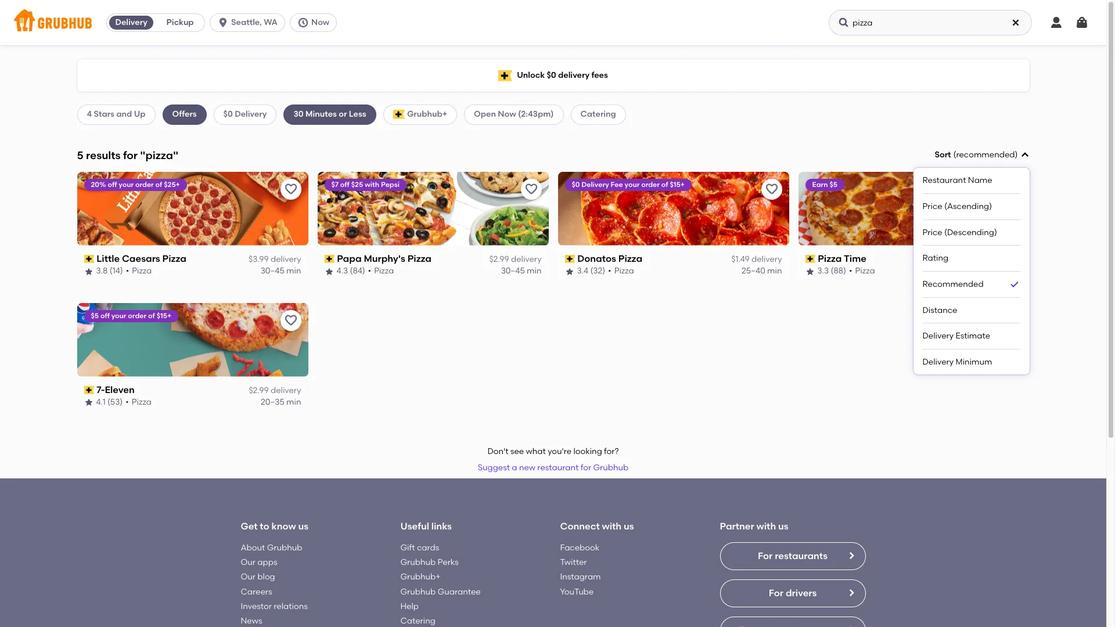 Task type: describe. For each thing, give the bounding box(es) containing it.
• pizza down 'time'
[[849, 266, 875, 276]]

connect with us
[[560, 521, 634, 532]]

star icon image left 3.3
[[805, 267, 815, 276]]

7-eleven
[[97, 384, 135, 395]]

7-
[[97, 384, 105, 395]]

pizza down eleven
[[132, 398, 152, 407]]

papa
[[337, 253, 362, 264]]

delivery for papa murphy's pizza
[[511, 255, 542, 264]]

right image for for drivers
[[847, 588, 856, 598]]

pizza up 3.3 (88)
[[818, 253, 842, 264]]

your for caesars
[[119, 181, 134, 189]]

offers
[[172, 109, 197, 119]]

see
[[511, 447, 524, 457]]

delivery for delivery minimum
[[923, 357, 954, 367]]

pickup
[[167, 17, 194, 27]]

wa
[[264, 17, 278, 27]]

30–45 min for papa murphy's pizza
[[501, 266, 542, 276]]

help
[[401, 602, 419, 612]]

get to know us
[[241, 521, 309, 532]]

don't see what you're looking for?
[[488, 447, 619, 457]]

grubhub down grubhub+ link
[[401, 587, 436, 597]]

grubhub inside button
[[593, 463, 629, 473]]

us for connect with us
[[624, 521, 634, 532]]

off for papa
[[340, 181, 350, 189]]

grubhub plus flag logo image for grubhub+
[[393, 110, 405, 119]]

min for papa murphy's pizza
[[527, 266, 542, 276]]

3 right image from the top
[[847, 626, 856, 627]]

0 vertical spatial grubhub+
[[407, 109, 447, 119]]

pizza time link
[[805, 253, 1023, 266]]

perks
[[438, 558, 459, 568]]

recommended
[[956, 150, 1015, 160]]

fees
[[592, 70, 608, 80]]

pizza down little caesars pizza
[[132, 266, 152, 276]]

pizza right caesars
[[162, 253, 186, 264]]

delivery button
[[107, 13, 156, 32]]

facebook
[[560, 543, 600, 553]]

donatos pizza
[[578, 253, 643, 264]]

pickup button
[[156, 13, 205, 32]]

pizza down papa murphy's pizza
[[374, 266, 394, 276]]

don't
[[488, 447, 509, 457]]

restaurant
[[538, 463, 579, 473]]

donatos
[[578, 253, 616, 264]]

• for caesars
[[126, 266, 129, 276]]

help link
[[401, 602, 419, 612]]

unlock $0 delivery fees
[[517, 70, 608, 80]]

us for partner with us
[[778, 521, 789, 532]]

list box inside 5 results for "pizza" main content
[[923, 168, 1020, 375]]

links
[[431, 521, 452, 532]]

restaurants
[[775, 551, 828, 562]]

• for eleven
[[126, 398, 129, 407]]

seattle,
[[231, 17, 262, 27]]

new
[[519, 463, 536, 473]]

about grubhub our apps our blog careers investor relations news
[[241, 543, 308, 626]]

2 our from the top
[[241, 572, 256, 582]]

news link
[[241, 617, 262, 626]]

little caesars pizza
[[97, 253, 186, 264]]

of for caesars
[[155, 181, 162, 189]]

your for eleven
[[111, 312, 126, 320]]

4
[[87, 109, 92, 119]]

with for partner with us
[[757, 521, 776, 532]]

3.3 (88)
[[818, 266, 846, 276]]

check icon image
[[1009, 279, 1020, 290]]

for for for drivers
[[769, 588, 784, 599]]

price (ascending)
[[923, 202, 992, 211]]

suggest a new restaurant for grubhub button
[[473, 458, 634, 479]]

$0 for $0 delivery fee your order of $15+
[[572, 181, 580, 189]]

• pizza for murphy's
[[368, 266, 394, 276]]

earn $5
[[812, 181, 838, 189]]

order right fee
[[641, 181, 660, 189]]

seattle, wa
[[231, 17, 278, 27]]

3.3
[[818, 266, 829, 276]]

star icon image for papa murphy's pizza
[[324, 267, 334, 276]]

now inside 5 results for "pizza" main content
[[498, 109, 516, 119]]

instagram link
[[560, 572, 601, 582]]

5 results for "pizza"
[[77, 148, 178, 162]]

subscription pass image for donatos pizza
[[565, 255, 575, 263]]

estimate
[[956, 331, 991, 341]]

1 horizontal spatial $0
[[547, 70, 556, 80]]

subscription pass image for 7-eleven
[[84, 386, 94, 394]]

subscription pass image for pizza time
[[805, 255, 816, 263]]

investor relations link
[[241, 602, 308, 612]]

recommended
[[923, 279, 984, 289]]

our apps link
[[241, 558, 277, 568]]

20% off your order of $25+
[[91, 181, 180, 189]]

of for eleven
[[148, 312, 155, 320]]

guarantee
[[438, 587, 481, 597]]

for restaurants link
[[720, 542, 866, 570]]

$1.49
[[732, 255, 750, 264]]

order for eleven
[[128, 312, 146, 320]]

delivery for delivery estimate
[[923, 331, 954, 341]]

earn
[[812, 181, 828, 189]]

25–40 min for delivery
[[742, 266, 782, 276]]

stars
[[94, 109, 114, 119]]

price (descending)
[[923, 227, 997, 237]]

7-eleven logo image
[[77, 303, 308, 377]]

$3.99 delivery
[[249, 255, 301, 264]]

caesars
[[122, 253, 160, 264]]

main navigation navigation
[[0, 0, 1107, 45]]

get
[[241, 521, 258, 532]]

min for little caesars pizza
[[286, 266, 301, 276]]

4.3 (84)
[[337, 266, 365, 276]]

• for murphy's
[[368, 266, 371, 276]]

minimum
[[956, 357, 993, 367]]

pepsi
[[381, 181, 400, 189]]

1 us from the left
[[298, 521, 309, 532]]

(88)
[[831, 266, 846, 276]]

30–45 min for little caesars pizza
[[261, 266, 301, 276]]

grubhub+ inside gift cards grubhub perks grubhub+ grubhub guarantee help catering
[[401, 572, 441, 582]]

open
[[474, 109, 496, 119]]

• pizza for eleven
[[126, 398, 152, 407]]

$0 delivery fee your order of $15+
[[572, 181, 685, 189]]

$2.99 for 7-eleven
[[249, 386, 269, 396]]

0 horizontal spatial $5
[[91, 312, 99, 320]]

your right fee
[[625, 181, 640, 189]]

results
[[86, 148, 121, 162]]

donatos pizza logo image
[[558, 172, 789, 246]]

save this restaurant image for papa murphy's pizza
[[524, 182, 538, 196]]

name
[[968, 176, 993, 186]]

(descending)
[[945, 227, 997, 237]]

off for 7-
[[100, 312, 110, 320]]

grubhub guarantee link
[[401, 587, 481, 597]]

for for for restaurants
[[758, 551, 773, 562]]

subscription pass image for papa murphy's pizza
[[324, 255, 335, 263]]

Search for food, convenience, alcohol... search field
[[829, 10, 1032, 35]]

grubhub inside about grubhub our apps our blog careers investor relations news
[[267, 543, 302, 553]]

blog
[[258, 572, 275, 582]]

gift cards grubhub perks grubhub+ grubhub guarantee help catering
[[401, 543, 481, 626]]

with for connect with us
[[602, 521, 622, 532]]

about grubhub link
[[241, 543, 302, 553]]

star icon image for donatos pizza
[[565, 267, 574, 276]]

right image for for restaurants
[[847, 551, 856, 560]]

delivery for 7-eleven
[[271, 386, 301, 396]]

seattle, wa button
[[210, 13, 290, 32]]

25–40 min for time
[[982, 266, 1023, 276]]

youtube
[[560, 587, 594, 597]]

pizza time logo image
[[799, 172, 1030, 246]]

papa murphy's pizza logo image
[[317, 172, 549, 246]]

0 vertical spatial catering
[[581, 109, 616, 119]]

svg image inside 'seattle, wa' button
[[217, 17, 229, 28]]

1 vertical spatial $15+
[[157, 312, 171, 320]]

$0 for $0 delivery
[[223, 109, 233, 119]]

(
[[954, 150, 956, 160]]

$7 off $25 with pepsi
[[331, 181, 400, 189]]

price for price (ascending)
[[923, 202, 943, 211]]

grubhub+ link
[[401, 572, 441, 582]]

save this restaurant button for papa murphy's pizza
[[521, 179, 542, 200]]



Task type: locate. For each thing, give the bounding box(es) containing it.
0 vertical spatial price
[[923, 202, 943, 211]]

off
[[108, 181, 117, 189], [340, 181, 350, 189], [100, 312, 110, 320]]

catering down the help link
[[401, 617, 436, 626]]

$5 right earn
[[830, 181, 838, 189]]

(ascending)
[[945, 202, 992, 211]]

for drivers
[[769, 588, 817, 599]]

0 horizontal spatial save this restaurant image
[[284, 314, 298, 327]]

star icon image left 3.4 at the right of the page
[[565, 267, 574, 276]]

save this restaurant image for 7-eleven
[[284, 314, 298, 327]]

none field inside 5 results for "pizza" main content
[[914, 149, 1030, 375]]

unlock
[[517, 70, 545, 80]]

about
[[241, 543, 265, 553]]

news
[[241, 617, 262, 626]]

a
[[512, 463, 517, 473]]

0 vertical spatial our
[[241, 558, 256, 568]]

2 right image from the top
[[847, 588, 856, 598]]

grubhub down gift cards link
[[401, 558, 436, 568]]

$25
[[351, 181, 363, 189]]

$2.99 delivery for papa murphy's pizza
[[489, 255, 542, 264]]

for left "drivers"
[[769, 588, 784, 599]]

1 vertical spatial $5
[[91, 312, 99, 320]]

useful links
[[401, 521, 452, 532]]

3 subscription pass image from the left
[[805, 255, 816, 263]]

us right connect
[[624, 521, 634, 532]]

2 us from the left
[[624, 521, 634, 532]]

delivery for delivery
[[115, 17, 147, 27]]

save this restaurant image left the $7
[[284, 182, 298, 196]]

1 price from the top
[[923, 202, 943, 211]]

$0 right offers
[[223, 109, 233, 119]]

your down (14)
[[111, 312, 126, 320]]

1 horizontal spatial of
[[155, 181, 162, 189]]

none field containing sort
[[914, 149, 1030, 375]]

$5 off your order of $15+
[[91, 312, 171, 320]]

1 vertical spatial save this restaurant image
[[284, 314, 298, 327]]

little caesars pizza logo image
[[77, 172, 308, 246]]

grubhub plus flag logo image left unlock
[[499, 70, 512, 81]]

1 vertical spatial for
[[769, 588, 784, 599]]

sort
[[935, 150, 951, 160]]

1 vertical spatial $2.99
[[249, 386, 269, 396]]

1 horizontal spatial subscription pass image
[[565, 255, 575, 263]]

0 horizontal spatial 30–45
[[261, 266, 285, 276]]

save this restaurant button
[[280, 179, 301, 200], [521, 179, 542, 200], [761, 179, 782, 200], [1002, 179, 1023, 200], [280, 310, 301, 331]]

subscription pass image for little caesars pizza
[[84, 255, 94, 263]]

0 vertical spatial now
[[311, 17, 330, 27]]

25–40 min down $1.49 delivery
[[742, 266, 782, 276]]

for down partner with us
[[758, 551, 773, 562]]

30–45 for papa murphy's pizza
[[501, 266, 525, 276]]

0 vertical spatial right image
[[847, 551, 856, 560]]

1 vertical spatial price
[[923, 227, 943, 237]]

svg image inside now button
[[297, 17, 309, 28]]

20–35 min
[[261, 398, 301, 407]]

1 vertical spatial for
[[581, 463, 591, 473]]

1 vertical spatial grubhub plus flag logo image
[[393, 110, 405, 119]]

0 vertical spatial $0
[[547, 70, 556, 80]]

1 save this restaurant image from the left
[[284, 182, 298, 196]]

delivery for little caesars pizza
[[271, 255, 301, 264]]

1 25–40 min from the left
[[742, 266, 782, 276]]

you're
[[548, 447, 572, 457]]

subscription pass image
[[565, 255, 575, 263], [84, 386, 94, 394]]

25–40 down $1.49 delivery
[[742, 266, 766, 276]]

• pizza for caesars
[[126, 266, 152, 276]]

25–40 for delivery
[[742, 266, 766, 276]]

svg image
[[1050, 16, 1064, 30], [1075, 16, 1089, 30], [297, 17, 309, 28], [1011, 18, 1021, 27], [1020, 151, 1030, 160]]

off right '20%' at the left top of page
[[108, 181, 117, 189]]

$5 down 3.8
[[91, 312, 99, 320]]

delivery inside button
[[115, 17, 147, 27]]

2 price from the top
[[923, 227, 943, 237]]

30
[[294, 109, 304, 119]]

0 vertical spatial $15+
[[670, 181, 685, 189]]

2 vertical spatial $0
[[572, 181, 580, 189]]

save this restaurant image
[[284, 182, 298, 196], [765, 182, 779, 196], [1005, 182, 1019, 196]]

1 vertical spatial catering
[[401, 617, 436, 626]]

1 horizontal spatial now
[[498, 109, 516, 119]]

0 horizontal spatial 30–45 min
[[261, 266, 301, 276]]

3.4
[[577, 266, 589, 276]]

2 horizontal spatial $0
[[572, 181, 580, 189]]

careers
[[241, 587, 272, 597]]

off for little
[[108, 181, 117, 189]]

$0 right unlock
[[547, 70, 556, 80]]

0 horizontal spatial save this restaurant image
[[284, 182, 298, 196]]

us right know
[[298, 521, 309, 532]]

grubhub perks link
[[401, 558, 459, 568]]

with right partner
[[757, 521, 776, 532]]

min down $1.49 delivery
[[767, 266, 782, 276]]

save this restaurant image for $3.99 delivery
[[284, 182, 298, 196]]

2 subscription pass image from the left
[[324, 255, 335, 263]]

2 vertical spatial right image
[[847, 626, 856, 627]]

off right the $7
[[340, 181, 350, 189]]

subscription pass image left the little
[[84, 255, 94, 263]]

instagram
[[560, 572, 601, 582]]

5
[[77, 148, 83, 162]]

min for 7-eleven
[[286, 398, 301, 407]]

list box
[[923, 168, 1020, 375]]

• right (84)
[[368, 266, 371, 276]]

• for pizza
[[608, 266, 612, 276]]

1 horizontal spatial catering
[[581, 109, 616, 119]]

save this restaurant image for pizza time
[[1005, 182, 1019, 196]]

what
[[526, 447, 546, 457]]

delivery minimum
[[923, 357, 993, 367]]

with
[[365, 181, 379, 189], [602, 521, 622, 532], [757, 521, 776, 532]]

• pizza for pizza
[[608, 266, 634, 276]]

pizza down 'time'
[[855, 266, 875, 276]]

1 horizontal spatial save this restaurant image
[[524, 182, 538, 196]]

0 horizontal spatial 25–40 min
[[742, 266, 782, 276]]

1 horizontal spatial 30–45 min
[[501, 266, 542, 276]]

1 30–45 min from the left
[[261, 266, 301, 276]]

2 30–45 from the left
[[501, 266, 525, 276]]

0 horizontal spatial for
[[123, 148, 138, 162]]

2 30–45 min from the left
[[501, 266, 542, 276]]

1 vertical spatial subscription pass image
[[84, 386, 94, 394]]

0 horizontal spatial us
[[298, 521, 309, 532]]

gift cards link
[[401, 543, 439, 553]]

0 horizontal spatial $15+
[[157, 312, 171, 320]]

1 subscription pass image from the left
[[84, 255, 94, 263]]

0 vertical spatial $5
[[830, 181, 838, 189]]

your right '20%' at the left top of page
[[119, 181, 134, 189]]

(84)
[[350, 266, 365, 276]]

delivery down distance
[[923, 331, 954, 341]]

0 horizontal spatial catering
[[401, 617, 436, 626]]

less
[[349, 109, 366, 119]]

know
[[272, 521, 296, 532]]

now inside button
[[311, 17, 330, 27]]

1 horizontal spatial with
[[602, 521, 622, 532]]

of right fee
[[662, 181, 668, 189]]

(14)
[[110, 266, 123, 276]]

us up for restaurants
[[778, 521, 789, 532]]

1 vertical spatial grubhub+
[[401, 572, 441, 582]]

"pizza"
[[140, 148, 178, 162]]

• pizza down caesars
[[126, 266, 152, 276]]

suggest a new restaurant for grubhub
[[478, 463, 629, 473]]

save this restaurant button for donatos pizza
[[761, 179, 782, 200]]

1 right image from the top
[[847, 551, 856, 560]]

•
[[126, 266, 129, 276], [368, 266, 371, 276], [608, 266, 612, 276], [849, 266, 853, 276], [126, 398, 129, 407]]

$25+
[[164, 181, 180, 189]]

1 svg image from the left
[[217, 17, 229, 28]]

delivery
[[558, 70, 590, 80], [271, 255, 301, 264], [511, 255, 542, 264], [752, 255, 782, 264], [271, 386, 301, 396]]

0 vertical spatial subscription pass image
[[565, 255, 575, 263]]

our down about
[[241, 558, 256, 568]]

cards
[[417, 543, 439, 553]]

0 horizontal spatial subscription pass image
[[84, 255, 94, 263]]

min for donatos pizza
[[767, 266, 782, 276]]

pizza right donatos at the right top
[[619, 253, 643, 264]]

25–40
[[742, 266, 766, 276], [982, 266, 1006, 276]]

• right the (53)
[[126, 398, 129, 407]]

with right $25 at the left top of page
[[365, 181, 379, 189]]

useful
[[401, 521, 429, 532]]

grubhub plus flag logo image for unlock $0 delivery fees
[[499, 70, 512, 81]]

drivers
[[786, 588, 817, 599]]

papa murphy's pizza
[[337, 253, 432, 264]]

catering inside gift cards grubhub perks grubhub+ grubhub guarantee help catering
[[401, 617, 436, 626]]

now button
[[290, 13, 342, 32]]

0 horizontal spatial subscription pass image
[[84, 386, 94, 394]]

1 30–45 from the left
[[261, 266, 285, 276]]

4.1
[[96, 398, 106, 407]]

1 horizontal spatial save this restaurant image
[[765, 182, 779, 196]]

1 horizontal spatial svg image
[[838, 17, 850, 28]]

save this restaurant image for $1.49 delivery
[[765, 182, 779, 196]]

star icon image left 3.8
[[84, 267, 93, 276]]

0 horizontal spatial svg image
[[217, 17, 229, 28]]

$2.99 delivery for 7-eleven
[[249, 386, 301, 396]]

0 horizontal spatial of
[[148, 312, 155, 320]]

save this restaurant image
[[524, 182, 538, 196], [284, 314, 298, 327]]

1 vertical spatial $2.99 delivery
[[249, 386, 301, 396]]

• right "(88)"
[[849, 266, 853, 276]]

0 horizontal spatial $2.99 delivery
[[249, 386, 301, 396]]

0 horizontal spatial with
[[365, 181, 379, 189]]

facebook twitter instagram youtube
[[560, 543, 601, 597]]

1 horizontal spatial $15+
[[670, 181, 685, 189]]

order down caesars
[[128, 312, 146, 320]]

$3.99
[[249, 255, 269, 264]]

pizza down donatos pizza
[[614, 266, 634, 276]]

our
[[241, 558, 256, 568], [241, 572, 256, 582]]

1 horizontal spatial $2.99
[[489, 255, 509, 264]]

• pizza down donatos pizza
[[608, 266, 634, 276]]

right image inside for restaurants link
[[847, 551, 856, 560]]

1 vertical spatial $0
[[223, 109, 233, 119]]

• right (32)
[[608, 266, 612, 276]]

1 horizontal spatial us
[[624, 521, 634, 532]]

for restaurants
[[758, 551, 828, 562]]

order for caesars
[[135, 181, 154, 189]]

for inside button
[[581, 463, 591, 473]]

delivery left fee
[[582, 181, 609, 189]]

1 horizontal spatial $2.99 delivery
[[489, 255, 542, 264]]

1 horizontal spatial subscription pass image
[[324, 255, 335, 263]]

partner with us
[[720, 521, 789, 532]]

subscription pass image left donatos at the right top
[[565, 255, 575, 263]]

our up careers link at the bottom left
[[241, 572, 256, 582]]

save this restaurant image right name
[[1005, 182, 1019, 196]]

save this restaurant button for 7-eleven
[[280, 310, 301, 331]]

looking
[[574, 447, 602, 457]]

min up the check icon
[[1008, 266, 1023, 276]]

delivery left 30
[[235, 109, 267, 119]]

grubhub+ down 'grubhub perks' link
[[401, 572, 441, 582]]

twitter link
[[560, 558, 587, 568]]

right image
[[847, 551, 856, 560], [847, 588, 856, 598], [847, 626, 856, 627]]

1 vertical spatial right image
[[847, 588, 856, 598]]

now right 'open'
[[498, 109, 516, 119]]

to
[[260, 521, 269, 532]]

with right connect
[[602, 521, 622, 532]]

5 results for "pizza" main content
[[0, 45, 1107, 627]]

$2.99 for papa murphy's pizza
[[489, 255, 509, 264]]

open now (2:43pm)
[[474, 109, 554, 119]]

pizza right murphy's on the top left of the page
[[408, 253, 432, 264]]

subscription pass image left papa
[[324, 255, 335, 263]]

careers link
[[241, 587, 272, 597]]

grubhub+ left 'open'
[[407, 109, 447, 119]]

price down restaurant
[[923, 202, 943, 211]]

25–40 for time
[[982, 266, 1006, 276]]

0 horizontal spatial $2.99
[[249, 386, 269, 396]]

20–35
[[261, 398, 285, 407]]

catering down fees
[[581, 109, 616, 119]]

4.1 (53)
[[96, 398, 123, 407]]

recommended option
[[923, 272, 1020, 298]]

grubhub down know
[[267, 543, 302, 553]]

0 vertical spatial for
[[758, 551, 773, 562]]

1 vertical spatial now
[[498, 109, 516, 119]]

0 vertical spatial for
[[123, 148, 138, 162]]

gift
[[401, 543, 415, 553]]

of down little caesars pizza
[[148, 312, 155, 320]]

25–40 up recommended
[[982, 266, 1006, 276]]

0 horizontal spatial $0
[[223, 109, 233, 119]]

right image inside for drivers link
[[847, 588, 856, 598]]

1 horizontal spatial $5
[[830, 181, 838, 189]]

min left 3.4 at the right of the page
[[527, 266, 542, 276]]

of
[[155, 181, 162, 189], [662, 181, 668, 189], [148, 312, 155, 320]]

1 horizontal spatial grubhub plus flag logo image
[[499, 70, 512, 81]]

eleven
[[105, 384, 135, 395]]

grubhub down for?
[[593, 463, 629, 473]]

delivery down delivery estimate
[[923, 357, 954, 367]]

3 us from the left
[[778, 521, 789, 532]]

1 horizontal spatial for
[[581, 463, 591, 473]]

1 horizontal spatial 25–40
[[982, 266, 1006, 276]]

1 vertical spatial our
[[241, 572, 256, 582]]

grubhub plus flag logo image
[[499, 70, 512, 81], [393, 110, 405, 119]]

our blog link
[[241, 572, 275, 582]]

for right results
[[123, 148, 138, 162]]

None field
[[914, 149, 1030, 375]]

min right 20–35
[[286, 398, 301, 407]]

save this restaurant image left earn
[[765, 182, 779, 196]]

(2:43pm)
[[518, 109, 554, 119]]

3.8
[[96, 266, 108, 276]]

minutes
[[306, 109, 337, 119]]

subscription pass image
[[84, 255, 94, 263], [324, 255, 335, 263], [805, 255, 816, 263]]

1 horizontal spatial 30–45
[[501, 266, 525, 276]]

star icon image
[[84, 267, 93, 276], [324, 267, 334, 276], [565, 267, 574, 276], [805, 267, 815, 276], [84, 398, 93, 407]]

2 25–40 from the left
[[982, 266, 1006, 276]]

1 our from the top
[[241, 558, 256, 568]]

grubhub plus flag logo image right less
[[393, 110, 405, 119]]

2 25–40 min from the left
[[982, 266, 1023, 276]]

2 save this restaurant image from the left
[[765, 182, 779, 196]]

25–40 min up the check icon
[[982, 266, 1023, 276]]

off down 3.8
[[100, 312, 110, 320]]

2 svg image from the left
[[838, 17, 850, 28]]

partner
[[720, 521, 754, 532]]

)
[[1015, 150, 1018, 160]]

rating
[[923, 253, 949, 263]]

2 horizontal spatial subscription pass image
[[805, 255, 816, 263]]

3 save this restaurant image from the left
[[1005, 182, 1019, 196]]

30–45 for little caesars pizza
[[261, 266, 285, 276]]

$0 left fee
[[572, 181, 580, 189]]

0 horizontal spatial 25–40
[[742, 266, 766, 276]]

delivery for donatos pizza
[[752, 255, 782, 264]]

fee
[[611, 181, 623, 189]]

order
[[135, 181, 154, 189], [641, 181, 660, 189], [128, 312, 146, 320]]

0 vertical spatial $2.99
[[489, 255, 509, 264]]

of left the $25+
[[155, 181, 162, 189]]

time
[[844, 253, 867, 264]]

star icon image for 7-eleven
[[84, 398, 93, 407]]

for down the looking
[[581, 463, 591, 473]]

min down $3.99 delivery
[[286, 266, 301, 276]]

order left the $25+
[[135, 181, 154, 189]]

subscription pass image left 7-
[[84, 386, 94, 394]]

1 25–40 from the left
[[742, 266, 766, 276]]

2 horizontal spatial us
[[778, 521, 789, 532]]

save this restaurant button for little caesars pizza
[[280, 179, 301, 200]]

0 horizontal spatial grubhub plus flag logo image
[[393, 110, 405, 119]]

2 horizontal spatial with
[[757, 521, 776, 532]]

price for price (descending)
[[923, 227, 943, 237]]

4.3
[[337, 266, 348, 276]]

star icon image left 4.3 at the left top of the page
[[324, 267, 334, 276]]

price up rating
[[923, 227, 943, 237]]

25–40 min
[[742, 266, 782, 276], [982, 266, 1023, 276]]

now right "wa"
[[311, 17, 330, 27]]

2 horizontal spatial of
[[662, 181, 668, 189]]

2 horizontal spatial save this restaurant image
[[1005, 182, 1019, 196]]

star icon image for little caesars pizza
[[84, 267, 93, 276]]

$7
[[331, 181, 339, 189]]

• pizza down papa murphy's pizza
[[368, 266, 394, 276]]

for?
[[604, 447, 619, 457]]

list box containing restaurant name
[[923, 168, 1020, 375]]

subscription pass image inside the pizza time link
[[805, 255, 816, 263]]

$0
[[547, 70, 556, 80], [223, 109, 233, 119], [572, 181, 580, 189]]

delivery left "pickup" at the top left of the page
[[115, 17, 147, 27]]

• pizza
[[126, 266, 152, 276], [368, 266, 394, 276], [608, 266, 634, 276], [849, 266, 875, 276], [126, 398, 152, 407]]

0 horizontal spatial now
[[311, 17, 330, 27]]

0 vertical spatial grubhub plus flag logo image
[[499, 70, 512, 81]]

0 vertical spatial save this restaurant image
[[524, 182, 538, 196]]

• pizza down eleven
[[126, 398, 152, 407]]

3.4 (32)
[[577, 266, 605, 276]]

4 stars and up
[[87, 109, 146, 119]]

subscription pass image left pizza time
[[805, 255, 816, 263]]

0 vertical spatial $2.99 delivery
[[489, 255, 542, 264]]

1 horizontal spatial 25–40 min
[[982, 266, 1023, 276]]

star icon image left 4.1
[[84, 398, 93, 407]]

investor
[[241, 602, 272, 612]]

• right (14)
[[126, 266, 129, 276]]

facebook link
[[560, 543, 600, 553]]

svg image
[[217, 17, 229, 28], [838, 17, 850, 28]]

30–45
[[261, 266, 285, 276], [501, 266, 525, 276]]



Task type: vqa. For each thing, say whether or not it's contained in the screenshot.
Breakfast tab
no



